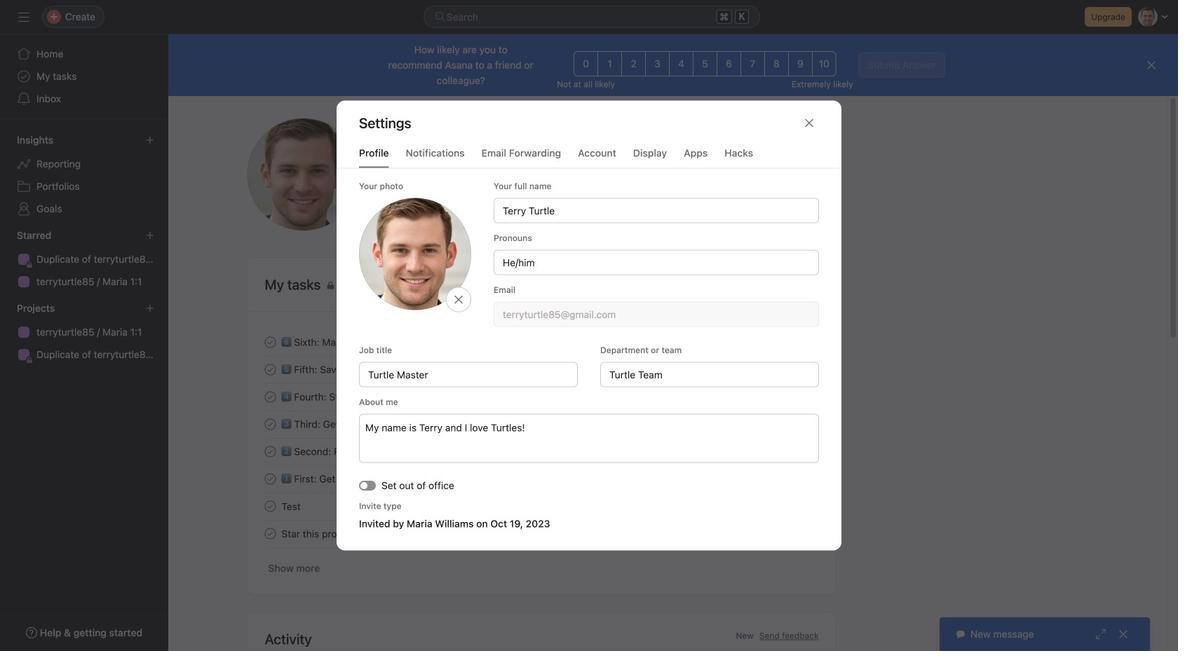 Task type: locate. For each thing, give the bounding box(es) containing it.
0 vertical spatial mark complete image
[[262, 471, 279, 488]]

2 mark complete checkbox from the top
[[262, 362, 279, 379]]

mark complete checkbox inside list item
[[262, 416, 279, 433]]

mark complete checkbox for third list item
[[262, 389, 279, 406]]

1 mark complete checkbox from the top
[[262, 416, 279, 433]]

2 list item from the top
[[248, 356, 836, 384]]

None text field
[[494, 198, 820, 223], [359, 362, 578, 388], [494, 198, 820, 223], [359, 362, 578, 388]]

5 mark complete image from the top
[[262, 444, 279, 461]]

None radio
[[717, 51, 742, 76], [741, 51, 765, 76], [765, 51, 789, 76], [717, 51, 742, 76], [741, 51, 765, 76], [765, 51, 789, 76]]

close image
[[1119, 629, 1130, 641]]

list item
[[248, 329, 836, 356], [248, 356, 836, 384], [248, 384, 836, 411], [248, 411, 836, 439], [248, 439, 836, 466]]

1 list item from the top
[[248, 329, 836, 356]]

None radio
[[574, 51, 599, 76], [598, 51, 623, 76], [622, 51, 646, 76], [646, 51, 670, 76], [669, 51, 694, 76], [693, 51, 718, 76], [789, 51, 813, 76], [812, 51, 837, 76], [574, 51, 599, 76], [598, 51, 623, 76], [622, 51, 646, 76], [646, 51, 670, 76], [669, 51, 694, 76], [693, 51, 718, 76], [789, 51, 813, 76], [812, 51, 837, 76]]

dismiss image
[[1147, 60, 1158, 71]]

2 mark complete image from the top
[[262, 499, 279, 515]]

None text field
[[494, 302, 820, 327], [601, 362, 820, 388], [494, 302, 820, 327], [601, 362, 820, 388]]

insights element
[[0, 128, 168, 223]]

1 vertical spatial mark complete image
[[262, 499, 279, 515]]

mark complete image
[[262, 334, 279, 351], [262, 362, 279, 379], [262, 389, 279, 406], [262, 416, 279, 433], [262, 444, 279, 461]]

option group
[[574, 51, 837, 76]]

dialog
[[337, 101, 842, 551]]

switch
[[359, 481, 376, 491]]

4 mark complete checkbox from the top
[[262, 526, 279, 543]]

3 mark complete checkbox from the top
[[262, 389, 279, 406]]

3 mark complete image from the top
[[262, 389, 279, 406]]

close this dialog image
[[804, 118, 815, 129]]

Mark complete checkbox
[[262, 416, 279, 433], [262, 471, 279, 488], [262, 499, 279, 515], [262, 526, 279, 543]]

expand new message image
[[1096, 629, 1107, 641]]

1 mark complete checkbox from the top
[[262, 334, 279, 351]]

upload new photo image
[[247, 119, 360, 231], [359, 198, 472, 311]]

4 list item from the top
[[248, 411, 836, 439]]

1 mark complete image from the top
[[262, 334, 279, 351]]

4 mark complete checkbox from the top
[[262, 444, 279, 461]]

2 vertical spatial mark complete image
[[262, 526, 279, 543]]

mark complete image
[[262, 471, 279, 488], [262, 499, 279, 515], [262, 526, 279, 543]]

1 mark complete image from the top
[[262, 471, 279, 488]]

Mark complete checkbox
[[262, 334, 279, 351], [262, 362, 279, 379], [262, 389, 279, 406], [262, 444, 279, 461]]

mark complete checkbox for 5th list item from the top of the page
[[262, 444, 279, 461]]



Task type: vqa. For each thing, say whether or not it's contained in the screenshot.
Mark complete option
yes



Task type: describe. For each thing, give the bounding box(es) containing it.
I usually work from 9am-5pm PST. Feel free to assign me a task with a due date anytime. Also, I love dogs! text field
[[359, 414, 820, 463]]

settings tab list
[[337, 146, 842, 169]]

2 mark complete checkbox from the top
[[262, 471, 279, 488]]

3 mark complete image from the top
[[262, 526, 279, 543]]

starred element
[[0, 223, 168, 296]]

global element
[[0, 34, 168, 119]]

mark complete checkbox for 4th list item from the bottom of the page
[[262, 362, 279, 379]]

2 mark complete image from the top
[[262, 362, 279, 379]]

remove photo image
[[453, 294, 465, 306]]

Third-person pronouns (e.g. she/her/hers) text field
[[494, 250, 820, 275]]

5 list item from the top
[[248, 439, 836, 466]]

3 mark complete checkbox from the top
[[262, 499, 279, 515]]

hide sidebar image
[[18, 11, 29, 22]]

mark complete checkbox for 5th list item from the bottom of the page
[[262, 334, 279, 351]]

projects element
[[0, 296, 168, 369]]

4 mark complete image from the top
[[262, 416, 279, 433]]

3 list item from the top
[[248, 384, 836, 411]]



